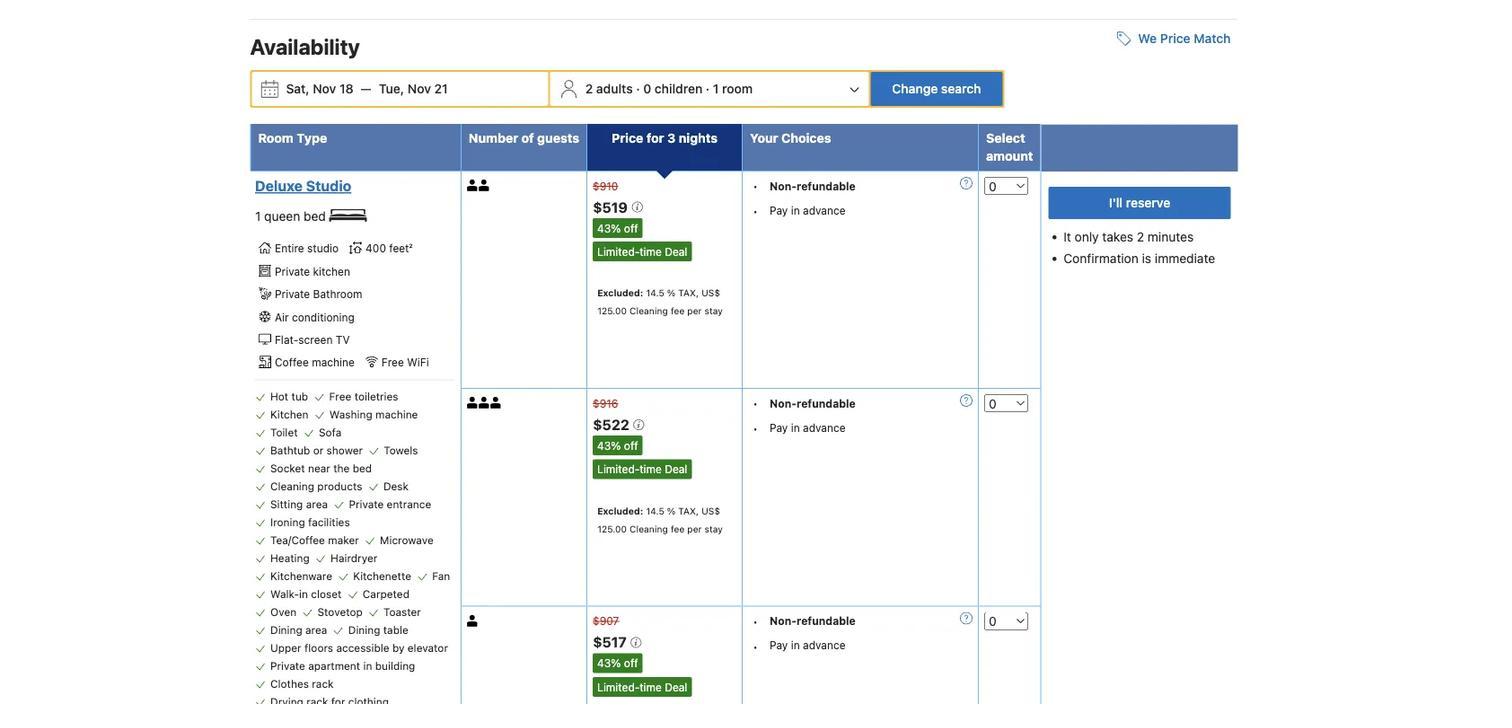 Task type: describe. For each thing, give the bounding box(es) containing it.
refundable for $522
[[797, 397, 856, 410]]

socket near the bed
[[270, 462, 372, 475]]

limited-time deal for $522
[[597, 463, 688, 476]]

deal for $522
[[665, 463, 688, 476]]

kitchenette
[[353, 570, 411, 583]]

building
[[375, 660, 415, 672]]

advance for $522
[[803, 422, 846, 434]]

coffee machine
[[275, 356, 355, 369]]

14.5 for $522
[[646, 505, 665, 516]]

0
[[643, 81, 651, 96]]

area for dining area
[[305, 624, 327, 637]]

43% off for $519
[[597, 222, 638, 234]]

us$ for $522
[[702, 505, 720, 516]]

0 horizontal spatial price
[[612, 130, 644, 145]]

stay for $522
[[705, 523, 723, 534]]

maker
[[328, 534, 359, 547]]

43% off. you're getting a reduced rate because this property is offering a discount.. element for $519
[[593, 218, 643, 238]]

table
[[383, 624, 409, 637]]

toiletries
[[355, 390, 398, 403]]

non- for $517
[[770, 615, 797, 628]]

ironing
[[270, 516, 305, 529]]

excluded: for $519
[[597, 288, 644, 298]]

free toiletries
[[329, 390, 398, 403]]

select amount
[[986, 130, 1034, 163]]

adults
[[596, 81, 633, 96]]

3 • from the top
[[753, 398, 758, 410]]

6 • from the top
[[753, 641, 758, 653]]

area for sitting area
[[306, 498, 328, 511]]

entrance
[[387, 498, 431, 511]]

free wifi
[[382, 356, 429, 369]]

2 inside it only takes 2 minutes confirmation is immediate
[[1137, 229, 1145, 244]]

flat-screen tv
[[275, 333, 350, 346]]

non-refundable for $522
[[770, 397, 856, 410]]

floors
[[305, 642, 333, 655]]

type
[[297, 130, 327, 145]]

tax, for $519
[[678, 288, 699, 298]]

limited- for $519
[[597, 245, 640, 258]]

dining area
[[270, 624, 327, 637]]

43% off. you're getting a reduced rate because this property is offering a discount.. element for $522
[[593, 436, 643, 456]]

1 queen bed
[[255, 209, 329, 223]]

deluxe
[[255, 177, 303, 194]]

coffee
[[275, 356, 309, 369]]

18
[[340, 81, 354, 96]]

limited- for $517
[[597, 681, 640, 694]]

14.5 % tax, us$ 125.00 cleaning fee per stay for $519
[[597, 288, 723, 316]]

43% for $522
[[597, 440, 621, 452]]

conditioning
[[292, 311, 355, 323]]

21
[[434, 81, 448, 96]]

amount
[[986, 148, 1034, 163]]

kitchen
[[313, 265, 350, 278]]

stovetop
[[318, 606, 363, 619]]

limited-time deal for $519
[[597, 245, 688, 258]]

change search button
[[871, 72, 1003, 106]]

immediate
[[1155, 251, 1216, 266]]

1 non-refundable from the top
[[770, 179, 856, 192]]

air conditioning
[[275, 311, 355, 323]]

1 inside button
[[713, 81, 719, 96]]

clothes rack
[[270, 678, 334, 690]]

5 • from the top
[[753, 615, 758, 628]]

stay for $519
[[705, 306, 723, 316]]

toilet
[[270, 426, 298, 439]]

it only takes 2 minutes confirmation is immediate
[[1064, 229, 1216, 266]]

screen
[[299, 333, 333, 346]]

sat, nov 18 button
[[279, 73, 361, 105]]

$517
[[593, 634, 630, 651]]

off for $522
[[624, 440, 638, 452]]

1 · from the left
[[636, 81, 640, 96]]

400
[[366, 242, 386, 255]]

select
[[986, 130, 1026, 145]]

heating
[[270, 552, 310, 565]]

microwave
[[380, 534, 434, 547]]

hot
[[270, 390, 289, 403]]

clothes
[[270, 678, 309, 690]]

non-refundable for $517
[[770, 615, 856, 628]]

upper floors accessible by elevator
[[270, 642, 448, 655]]

hot tub
[[270, 390, 308, 403]]

sofa
[[319, 426, 342, 439]]

2 adults · 0 children · 1 room button
[[552, 72, 867, 106]]

private for private kitchen
[[275, 265, 310, 278]]

private kitchen
[[275, 265, 350, 278]]

entire
[[275, 242, 304, 255]]

tub
[[292, 390, 308, 403]]

we price match button
[[1110, 22, 1238, 55]]

$519
[[593, 198, 632, 216]]

tea/coffee
[[270, 534, 325, 547]]

bathtub
[[270, 444, 310, 457]]

off for $519
[[624, 222, 638, 234]]

43% for $519
[[597, 222, 621, 234]]

children
[[655, 81, 703, 96]]

limited-time deal for $517
[[597, 681, 688, 694]]

125.00 for $519
[[597, 306, 627, 316]]

private bathroom
[[275, 288, 362, 300]]

upper
[[270, 642, 302, 655]]

% for $522
[[667, 505, 676, 516]]

non- for $522
[[770, 397, 797, 410]]

products
[[317, 480, 363, 493]]

2 · from the left
[[706, 81, 710, 96]]

$522
[[593, 416, 633, 433]]

nights
[[679, 130, 718, 145]]

pay in advance for $517
[[770, 639, 846, 652]]

sat,
[[286, 81, 310, 96]]

$916
[[593, 397, 618, 410]]

1 vertical spatial cleaning
[[270, 480, 314, 493]]

43% off for $517
[[597, 657, 638, 670]]

change search
[[892, 81, 981, 96]]

price inside dropdown button
[[1161, 31, 1191, 46]]

fee for $522
[[671, 523, 685, 534]]

your
[[750, 130, 779, 145]]

1 horizontal spatial bed
[[353, 462, 372, 475]]

dining for dining table
[[348, 624, 380, 637]]

apartment
[[308, 660, 360, 672]]

$910
[[593, 179, 618, 192]]

$907
[[593, 615, 619, 628]]

time for $517
[[640, 681, 662, 694]]

tax, for $522
[[678, 505, 699, 516]]

private for private apartment in building
[[270, 660, 305, 672]]

private entrance
[[349, 498, 431, 511]]

of
[[522, 130, 534, 145]]

room
[[722, 81, 753, 96]]

shower
[[327, 444, 363, 457]]

14.5 for $519
[[646, 288, 665, 298]]

ironing facilities
[[270, 516, 350, 529]]

we price match
[[1138, 31, 1231, 46]]

deal for $519
[[665, 245, 688, 258]]

dining for dining area
[[270, 624, 302, 637]]

1 occupancy image from the top
[[467, 397, 479, 409]]

number
[[469, 130, 519, 145]]

2 inside button
[[585, 81, 593, 96]]

the
[[333, 462, 350, 475]]

bathtub or shower
[[270, 444, 363, 457]]

i'll reserve button
[[1049, 187, 1231, 219]]

near
[[308, 462, 330, 475]]



Task type: locate. For each thing, give the bounding box(es) containing it.
excluded: for $522
[[597, 505, 644, 516]]

1 limited-time deal. you're getting a reduced rate because this property has a limited-time deal running. these deals only last up to 48 hours.. element from the top
[[593, 242, 692, 262]]

2 pay from the top
[[770, 422, 788, 434]]

1 limited- from the top
[[597, 245, 640, 258]]

private apartment in building
[[270, 660, 415, 672]]

0 vertical spatial machine
[[312, 356, 355, 369]]

43% down $522
[[597, 440, 621, 452]]

3 43% from the top
[[597, 657, 621, 670]]

1 horizontal spatial dining
[[348, 624, 380, 637]]

2 vertical spatial time
[[640, 681, 662, 694]]

1 vertical spatial 1
[[255, 209, 261, 223]]

1 14.5 % tax, us$ 125.00 cleaning fee per stay from the top
[[597, 288, 723, 316]]

0 vertical spatial %
[[667, 288, 676, 298]]

1 vertical spatial 14.5
[[646, 505, 665, 516]]

43%
[[597, 222, 621, 234], [597, 440, 621, 452], [597, 657, 621, 670]]

0 vertical spatial advance
[[803, 204, 846, 216]]

0 horizontal spatial ·
[[636, 81, 640, 96]]

2 vertical spatial limited-time deal. you're getting a reduced rate because this property has a limited-time deal running. these deals only last up to 48 hours.. element
[[593, 677, 692, 697]]

1 vertical spatial more details on meals and payment options image
[[960, 612, 973, 625]]

limited- for $522
[[597, 463, 640, 476]]

tea/coffee maker
[[270, 534, 359, 547]]

3 non- from the top
[[770, 615, 797, 628]]

3 refundable from the top
[[797, 615, 856, 628]]

1 vertical spatial 43%
[[597, 440, 621, 452]]

walk-in closet
[[270, 588, 342, 601]]

1 vertical spatial tax,
[[678, 505, 699, 516]]

0 vertical spatial 1
[[713, 81, 719, 96]]

0 vertical spatial pay in advance
[[770, 204, 846, 216]]

1 vertical spatial limited-time deal. you're getting a reduced rate because this property has a limited-time deal running. these deals only last up to 48 hours.. element
[[593, 460, 692, 479]]

fee for $519
[[671, 306, 685, 316]]

free left wifi
[[382, 356, 404, 369]]

2 vertical spatial 43%
[[597, 657, 621, 670]]

0 horizontal spatial dining
[[270, 624, 302, 637]]

bed
[[304, 209, 326, 223], [353, 462, 372, 475]]

—
[[361, 81, 372, 96]]

dining
[[270, 624, 302, 637], [348, 624, 380, 637]]

dining up "accessible"
[[348, 624, 380, 637]]

3 pay in advance from the top
[[770, 639, 846, 652]]

2 vertical spatial 43% off. you're getting a reduced rate because this property is offering a discount.. element
[[593, 654, 643, 673]]

minutes
[[1148, 229, 1194, 244]]

refundable for $517
[[797, 615, 856, 628]]

excluded: down $519 on the top left of the page
[[597, 288, 644, 298]]

1 vertical spatial non-
[[770, 397, 797, 410]]

3 limited-time deal from the top
[[597, 681, 688, 694]]

limited-time deal. you're getting a reduced rate because this property has a limited-time deal running. these deals only last up to 48 hours.. element for $517
[[593, 677, 692, 697]]

closet
[[311, 588, 342, 601]]

0 vertical spatial price
[[1161, 31, 1191, 46]]

1 vertical spatial 125.00
[[597, 523, 627, 534]]

air
[[275, 311, 289, 323]]

1 vertical spatial time
[[640, 463, 662, 476]]

1 43% off from the top
[[597, 222, 638, 234]]

change
[[892, 81, 938, 96]]

1 vertical spatial fee
[[671, 523, 685, 534]]

2 non-refundable from the top
[[770, 397, 856, 410]]

1 horizontal spatial ·
[[706, 81, 710, 96]]

2 43% from the top
[[597, 440, 621, 452]]

1 vertical spatial machine
[[376, 408, 418, 421]]

0 vertical spatial occupancy image
[[467, 397, 479, 409]]

pay in advance for $522
[[770, 422, 846, 434]]

dining table
[[348, 624, 409, 637]]

1 fee from the top
[[671, 306, 685, 316]]

1 • from the top
[[753, 180, 758, 192]]

elevator
[[408, 642, 448, 655]]

machine down toiletries
[[376, 408, 418, 421]]

0 horizontal spatial bed
[[304, 209, 326, 223]]

feet²
[[389, 242, 413, 255]]

0 vertical spatial 43%
[[597, 222, 621, 234]]

1 vertical spatial area
[[305, 624, 327, 637]]

2 left adults
[[585, 81, 593, 96]]

43% off down $522
[[597, 440, 638, 452]]

1 vertical spatial %
[[667, 505, 676, 516]]

studio
[[306, 177, 351, 194]]

1 vertical spatial deal
[[665, 463, 688, 476]]

43% off. you're getting a reduced rate because this property is offering a discount.. element down $519 on the top left of the page
[[593, 218, 643, 238]]

limited-time deal. you're getting a reduced rate because this property has a limited-time deal running. these deals only last up to 48 hours.. element down $517
[[593, 677, 692, 697]]

advance for $517
[[803, 639, 846, 652]]

private down entire in the top left of the page
[[275, 265, 310, 278]]

2 refundable from the top
[[797, 397, 856, 410]]

limited-time deal. you're getting a reduced rate because this property has a limited-time deal running. these deals only last up to 48 hours.. element
[[593, 242, 692, 262], [593, 460, 692, 479], [593, 677, 692, 697]]

fee
[[671, 306, 685, 316], [671, 523, 685, 534]]

0 vertical spatial stay
[[705, 306, 723, 316]]

1 stay from the top
[[705, 306, 723, 316]]

machine down tv
[[312, 356, 355, 369]]

entire studio
[[275, 242, 339, 255]]

0 horizontal spatial 1
[[255, 209, 261, 223]]

1 left room
[[713, 81, 719, 96]]

bathroom
[[313, 288, 362, 300]]

bed right the the
[[353, 462, 372, 475]]

0 vertical spatial non-
[[770, 179, 797, 192]]

by
[[393, 642, 405, 655]]

0 vertical spatial excluded:
[[597, 288, 644, 298]]

1 vertical spatial 43% off
[[597, 440, 638, 452]]

sat, nov 18 — tue, nov 21
[[286, 81, 448, 96]]

limited-time deal down $517
[[597, 681, 688, 694]]

125.00
[[597, 306, 627, 316], [597, 523, 627, 534]]

1 time from the top
[[640, 245, 662, 258]]

us$ for $519
[[702, 288, 720, 298]]

43% off. you're getting a reduced rate because this property is offering a discount.. element down $517
[[593, 654, 643, 673]]

match
[[1194, 31, 1231, 46]]

2 vertical spatial 43% off
[[597, 657, 638, 670]]

1 horizontal spatial free
[[382, 356, 404, 369]]

0 vertical spatial 14.5 % tax, us$ 125.00 cleaning fee per stay
[[597, 288, 723, 316]]

2 vertical spatial non-refundable
[[770, 615, 856, 628]]

free for free wifi
[[382, 356, 404, 369]]

0 vertical spatial deal
[[665, 245, 688, 258]]

0 vertical spatial time
[[640, 245, 662, 258]]

2 us$ from the top
[[702, 505, 720, 516]]

1 pay in advance from the top
[[770, 204, 846, 216]]

for
[[647, 130, 664, 145]]

2 non- from the top
[[770, 397, 797, 410]]

occupancy image
[[467, 397, 479, 409], [467, 615, 479, 627]]

1 vertical spatial 2
[[1137, 229, 1145, 244]]

2 vertical spatial refundable
[[797, 615, 856, 628]]

2 vertical spatial deal
[[665, 681, 688, 694]]

0 vertical spatial off
[[624, 222, 638, 234]]

1 horizontal spatial nov
[[408, 81, 431, 96]]

0 vertical spatial limited-time deal. you're getting a reduced rate because this property has a limited-time deal running. these deals only last up to 48 hours.. element
[[593, 242, 692, 262]]

0 horizontal spatial 2
[[585, 81, 593, 96]]

2 vertical spatial pay
[[770, 639, 788, 652]]

1 vertical spatial limited-time deal
[[597, 463, 688, 476]]

0 vertical spatial 43% off. you're getting a reduced rate because this property is offering a discount.. element
[[593, 218, 643, 238]]

3 non-refundable from the top
[[770, 615, 856, 628]]

us$
[[702, 288, 720, 298], [702, 505, 720, 516]]

tue,
[[379, 81, 404, 96]]

carpeted
[[363, 588, 410, 601]]

0 vertical spatial cleaning
[[630, 306, 668, 316]]

private up air
[[275, 288, 310, 300]]

43% off. you're getting a reduced rate because this property is offering a discount.. element down $522
[[593, 436, 643, 456]]

free up the "washing"
[[329, 390, 352, 403]]

area down cleaning products
[[306, 498, 328, 511]]

cleaning for $519
[[630, 306, 668, 316]]

1 non- from the top
[[770, 179, 797, 192]]

0 vertical spatial 125.00
[[597, 306, 627, 316]]

2 excluded: from the top
[[597, 505, 644, 516]]

limited-time deal. you're getting a reduced rate because this property has a limited-time deal running. these deals only last up to 48 hours.. element for $522
[[593, 460, 692, 479]]

2 vertical spatial non-
[[770, 615, 797, 628]]

nov left 21 on the top
[[408, 81, 431, 96]]

43% off for $522
[[597, 440, 638, 452]]

refundable
[[797, 179, 856, 192], [797, 397, 856, 410], [797, 615, 856, 628]]

private for private bathroom
[[275, 288, 310, 300]]

1 43% from the top
[[597, 222, 621, 234]]

kitchenware
[[270, 570, 332, 583]]

1 14.5 from the top
[[646, 288, 665, 298]]

1 vertical spatial price
[[612, 130, 644, 145]]

3 off from the top
[[624, 657, 638, 670]]

price right we
[[1161, 31, 1191, 46]]

43% off. you're getting a reduced rate because this property is offering a discount.. element for $517
[[593, 654, 643, 673]]

% for $519
[[667, 288, 676, 298]]

nov left "18" on the top left of the page
[[313, 81, 336, 96]]

0 vertical spatial 14.5
[[646, 288, 665, 298]]

2 up the is on the right of page
[[1137, 229, 1145, 244]]

1 horizontal spatial 1
[[713, 81, 719, 96]]

time for $519
[[640, 245, 662, 258]]

washing machine
[[330, 408, 418, 421]]

2 limited-time deal. you're getting a reduced rate because this property has a limited-time deal running. these deals only last up to 48 hours.. element from the top
[[593, 460, 692, 479]]

1 vertical spatial free
[[329, 390, 352, 403]]

1 vertical spatial stay
[[705, 523, 723, 534]]

43% off
[[597, 222, 638, 234], [597, 440, 638, 452], [597, 657, 638, 670]]

i'll reserve
[[1109, 195, 1171, 210]]

1 vertical spatial pay in advance
[[770, 422, 846, 434]]

2 tax, from the top
[[678, 505, 699, 516]]

1 vertical spatial occupancy image
[[467, 615, 479, 627]]

2 occupancy image from the top
[[467, 615, 479, 627]]

0 vertical spatial pay
[[770, 204, 788, 216]]

2 vertical spatial pay in advance
[[770, 639, 846, 652]]

1 area from the top
[[306, 498, 328, 511]]

limited- down $519 on the top left of the page
[[597, 245, 640, 258]]

1 refundable from the top
[[797, 179, 856, 192]]

limited-time deal. you're getting a reduced rate because this property has a limited-time deal running. these deals only last up to 48 hours.. element down $519 on the top left of the page
[[593, 242, 692, 262]]

0 vertical spatial refundable
[[797, 179, 856, 192]]

bed down deluxe studio at top
[[304, 209, 326, 223]]

3 time from the top
[[640, 681, 662, 694]]

2 dining from the left
[[348, 624, 380, 637]]

confirmation
[[1064, 251, 1139, 266]]

2 fee from the top
[[671, 523, 685, 534]]

off
[[624, 222, 638, 234], [624, 440, 638, 452], [624, 657, 638, 670]]

0 vertical spatial limited-
[[597, 245, 640, 258]]

1 advance from the top
[[803, 204, 846, 216]]

43% off. you're getting a reduced rate because this property is offering a discount.. element
[[593, 218, 643, 238], [593, 436, 643, 456], [593, 654, 643, 673]]

is
[[1142, 251, 1152, 266]]

number of guests
[[469, 130, 580, 145]]

3 43% off from the top
[[597, 657, 638, 670]]

nov
[[313, 81, 336, 96], [408, 81, 431, 96]]

off for $517
[[624, 657, 638, 670]]

queen
[[264, 209, 300, 223]]

limited- down $517
[[597, 681, 640, 694]]

limited-time deal. you're getting a reduced rate because this property has a limited-time deal running. these deals only last up to 48 hours.. element for $519
[[593, 242, 692, 262]]

1 more details on meals and payment options image from the top
[[960, 177, 973, 189]]

2 vertical spatial off
[[624, 657, 638, 670]]

fan
[[432, 570, 450, 583]]

2 time from the top
[[640, 463, 662, 476]]

deal
[[665, 245, 688, 258], [665, 463, 688, 476], [665, 681, 688, 694]]

off down $519 on the top left of the page
[[624, 222, 638, 234]]

1 vertical spatial 14.5 % tax, us$ 125.00 cleaning fee per stay
[[597, 505, 723, 534]]

2 14.5 from the top
[[646, 505, 665, 516]]

cleaning for $522
[[630, 523, 668, 534]]

off down $522
[[624, 440, 638, 452]]

2 43% off. you're getting a reduced rate because this property is offering a discount.. element from the top
[[593, 436, 643, 456]]

3 limited-time deal. you're getting a reduced rate because this property has a limited-time deal running. these deals only last up to 48 hours.. element from the top
[[593, 677, 692, 697]]

2 deal from the top
[[665, 463, 688, 476]]

hairdryer
[[331, 552, 378, 565]]

limited- down $522
[[597, 463, 640, 476]]

14.5 % tax, us$ 125.00 cleaning fee per stay for $522
[[597, 505, 723, 534]]

price left 'for'
[[612, 130, 644, 145]]

machine for coffee machine
[[312, 356, 355, 369]]

limited-time deal down $519 on the top left of the page
[[597, 245, 688, 258]]

non-refundable
[[770, 179, 856, 192], [770, 397, 856, 410], [770, 615, 856, 628]]

2 more details on meals and payment options image from the top
[[960, 612, 973, 625]]

tax,
[[678, 288, 699, 298], [678, 505, 699, 516]]

4 • from the top
[[753, 423, 758, 435]]

pay
[[770, 204, 788, 216], [770, 422, 788, 434], [770, 639, 788, 652]]

1 vertical spatial bed
[[353, 462, 372, 475]]

0 horizontal spatial machine
[[312, 356, 355, 369]]

0 vertical spatial 43% off
[[597, 222, 638, 234]]

3 deal from the top
[[665, 681, 688, 694]]

0 horizontal spatial free
[[329, 390, 352, 403]]

1 horizontal spatial 2
[[1137, 229, 1145, 244]]

1 horizontal spatial machine
[[376, 408, 418, 421]]

125.00 for $522
[[597, 523, 627, 534]]

1 43% off. you're getting a reduced rate because this property is offering a discount.. element from the top
[[593, 218, 643, 238]]

free for free toiletries
[[329, 390, 352, 403]]

0 vertical spatial bed
[[304, 209, 326, 223]]

0 vertical spatial non-refundable
[[770, 179, 856, 192]]

1 vertical spatial 43% off. you're getting a reduced rate because this property is offering a discount.. element
[[593, 436, 643, 456]]

limited-time deal down $522
[[597, 463, 688, 476]]

deal for $517
[[665, 681, 688, 694]]

2 off from the top
[[624, 440, 638, 452]]

2 per from the top
[[687, 523, 702, 534]]

private up clothes at left
[[270, 660, 305, 672]]

pay for $517
[[770, 639, 788, 652]]

1 vertical spatial limited-
[[597, 463, 640, 476]]

your choices
[[750, 130, 831, 145]]

non-
[[770, 179, 797, 192], [770, 397, 797, 410], [770, 615, 797, 628]]

studio
[[307, 242, 339, 255]]

2 nov from the left
[[408, 81, 431, 96]]

0 vertical spatial area
[[306, 498, 328, 511]]

1 pay from the top
[[770, 204, 788, 216]]

43% off down $517
[[597, 657, 638, 670]]

0 vertical spatial us$
[[702, 288, 720, 298]]

accessible
[[336, 642, 389, 655]]

•
[[753, 180, 758, 192], [753, 205, 758, 217], [753, 398, 758, 410], [753, 423, 758, 435], [753, 615, 758, 628], [753, 641, 758, 653]]

off down $517
[[624, 657, 638, 670]]

1 vertical spatial pay
[[770, 422, 788, 434]]

1 % from the top
[[667, 288, 676, 298]]

2 area from the top
[[305, 624, 327, 637]]

deluxe studio
[[255, 177, 351, 194]]

limited-time deal. you're getting a reduced rate because this property has a limited-time deal running. these deals only last up to 48 hours.. element down $522
[[593, 460, 692, 479]]

pay for $522
[[770, 422, 788, 434]]

1 vertical spatial non-refundable
[[770, 397, 856, 410]]

price for 3 nights
[[612, 130, 718, 145]]

1 nov from the left
[[313, 81, 336, 96]]

excluded: down $522
[[597, 505, 644, 516]]

sitting area
[[270, 498, 328, 511]]

0 vertical spatial 2
[[585, 81, 593, 96]]

1 dining from the left
[[270, 624, 302, 637]]

1 us$ from the top
[[702, 288, 720, 298]]

more details on meals and payment options image
[[960, 177, 973, 189], [960, 612, 973, 625]]

2 adults · 0 children · 1 room
[[585, 81, 753, 96]]

deluxe studio link
[[255, 177, 451, 195]]

1 deal from the top
[[665, 245, 688, 258]]

toaster
[[384, 606, 421, 619]]

0 vertical spatial free
[[382, 356, 404, 369]]

occupancy image
[[467, 179, 479, 191], [479, 179, 490, 191], [479, 397, 490, 409], [490, 397, 502, 409]]

2 vertical spatial advance
[[803, 639, 846, 652]]

43% down $519 on the top left of the page
[[597, 222, 621, 234]]

3 advance from the top
[[803, 639, 846, 652]]

guests
[[537, 130, 580, 145]]

1 limited-time deal from the top
[[597, 245, 688, 258]]

1 vertical spatial per
[[687, 523, 702, 534]]

3 pay from the top
[[770, 639, 788, 652]]

0 vertical spatial fee
[[671, 306, 685, 316]]

area
[[306, 498, 328, 511], [305, 624, 327, 637]]

private for private entrance
[[349, 498, 384, 511]]

0 vertical spatial more details on meals and payment options image
[[960, 177, 973, 189]]

1 vertical spatial us$
[[702, 505, 720, 516]]

1 excluded: from the top
[[597, 288, 644, 298]]

private down products
[[349, 498, 384, 511]]

private
[[275, 265, 310, 278], [275, 288, 310, 300], [349, 498, 384, 511], [270, 660, 305, 672]]

2 14.5 % tax, us$ 125.00 cleaning fee per stay from the top
[[597, 505, 723, 534]]

43% for $517
[[597, 657, 621, 670]]

more details on meals and payment options image
[[960, 395, 973, 407]]

3 limited- from the top
[[597, 681, 640, 694]]

1 left queen
[[255, 209, 261, 223]]

sitting
[[270, 498, 303, 511]]

per for $519
[[687, 306, 702, 316]]

area up floors at bottom
[[305, 624, 327, 637]]

rack
[[312, 678, 334, 690]]

2 limited- from the top
[[597, 463, 640, 476]]

2 stay from the top
[[705, 523, 723, 534]]

· right children
[[706, 81, 710, 96]]

0 vertical spatial per
[[687, 306, 702, 316]]

43% down $517
[[597, 657, 621, 670]]

2 pay in advance from the top
[[770, 422, 846, 434]]

1 off from the top
[[624, 222, 638, 234]]

per
[[687, 306, 702, 316], [687, 523, 702, 534]]

2 43% off from the top
[[597, 440, 638, 452]]

0 horizontal spatial nov
[[313, 81, 336, 96]]

43% off down $519 on the top left of the page
[[597, 222, 638, 234]]

it
[[1064, 229, 1072, 244]]

per for $522
[[687, 523, 702, 534]]

takes
[[1103, 229, 1134, 244]]

time
[[640, 245, 662, 258], [640, 463, 662, 476], [640, 681, 662, 694]]

2 vertical spatial limited-
[[597, 681, 640, 694]]

2 limited-time deal from the top
[[597, 463, 688, 476]]

1 per from the top
[[687, 306, 702, 316]]

0 vertical spatial limited-time deal
[[597, 245, 688, 258]]

socket
[[270, 462, 305, 475]]

1 tax, from the top
[[678, 288, 699, 298]]

washing
[[330, 408, 373, 421]]

dining up upper on the bottom left of the page
[[270, 624, 302, 637]]

1 vertical spatial excluded:
[[597, 505, 644, 516]]

advance
[[803, 204, 846, 216], [803, 422, 846, 434], [803, 639, 846, 652]]

kitchen
[[270, 408, 309, 421]]

or
[[313, 444, 324, 457]]

2 advance from the top
[[803, 422, 846, 434]]

1 125.00 from the top
[[597, 306, 627, 316]]

oven
[[270, 606, 297, 619]]

· left 0
[[636, 81, 640, 96]]

pay in advance
[[770, 204, 846, 216], [770, 422, 846, 434], [770, 639, 846, 652]]

1 horizontal spatial price
[[1161, 31, 1191, 46]]

time for $522
[[640, 463, 662, 476]]

1
[[713, 81, 719, 96], [255, 209, 261, 223]]

wifi
[[407, 356, 429, 369]]

2 • from the top
[[753, 205, 758, 217]]

1 vertical spatial off
[[624, 440, 638, 452]]

2 % from the top
[[667, 505, 676, 516]]

machine for washing machine
[[376, 408, 418, 421]]

1 vertical spatial refundable
[[797, 397, 856, 410]]

facilities
[[308, 516, 350, 529]]

3 43% off. you're getting a reduced rate because this property is offering a discount.. element from the top
[[593, 654, 643, 673]]

2 125.00 from the top
[[597, 523, 627, 534]]



Task type: vqa. For each thing, say whether or not it's contained in the screenshot.
rightmost Nov
yes



